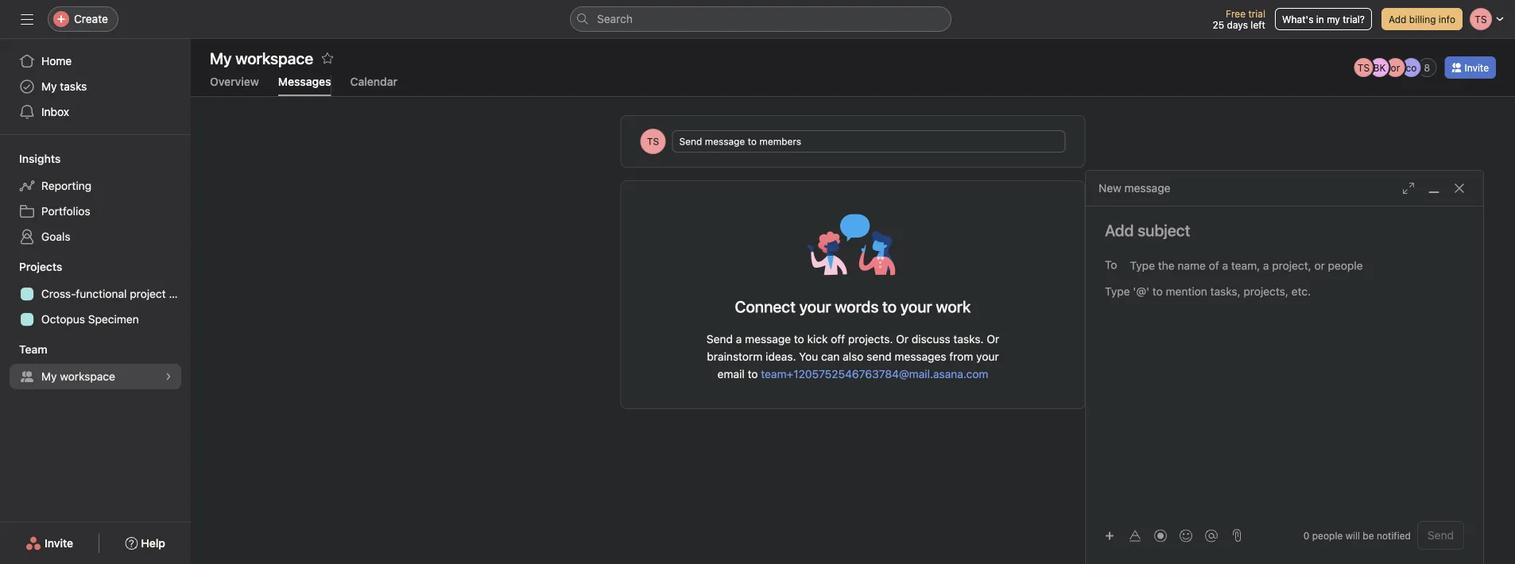 Task type: locate. For each thing, give the bounding box(es) containing it.
send a message to kick off projects. or discuss tasks. or brainstorm ideas. you can also send messages from your email to
[[707, 333, 1000, 381]]

a
[[736, 333, 742, 346]]

record a video image
[[1154, 530, 1167, 543]]

0 vertical spatial invite button
[[1445, 56, 1496, 79]]

1 horizontal spatial your
[[976, 350, 999, 363]]

1 vertical spatial message
[[745, 333, 791, 346]]

emoji image
[[1180, 530, 1193, 543]]

what's in my trial?
[[1282, 14, 1365, 25]]

1 vertical spatial send
[[707, 333, 733, 346]]

0 vertical spatial ts
[[1358, 62, 1370, 73]]

my
[[1327, 14, 1340, 25]]

0 horizontal spatial or
[[896, 333, 909, 346]]

0 horizontal spatial ts
[[647, 136, 659, 147]]

send for message
[[679, 136, 702, 147]]

close image
[[1453, 182, 1466, 195]]

projects.
[[848, 333, 893, 346]]

my for my tasks
[[41, 80, 57, 93]]

toolbar
[[1099, 524, 1226, 547]]

my workspace
[[210, 49, 313, 67]]

0 vertical spatial your
[[800, 297, 831, 316]]

invite
[[1465, 62, 1489, 73], [45, 537, 73, 550]]

people
[[1313, 530, 1343, 541]]

overview
[[210, 75, 259, 88]]

1 my from the top
[[41, 80, 57, 93]]

cross-functional project plan link
[[10, 281, 191, 307]]

my left tasks
[[41, 80, 57, 93]]

2 or from the left
[[987, 333, 1000, 346]]

my
[[41, 80, 57, 93], [41, 370, 57, 383]]

help
[[141, 537, 165, 550]]

0 horizontal spatial invite
[[45, 537, 73, 550]]

1 horizontal spatial or
[[987, 333, 1000, 346]]

projects
[[19, 260, 62, 274]]

trial?
[[1343, 14, 1365, 25]]

connect
[[735, 297, 796, 316]]

1 vertical spatial my
[[41, 370, 57, 383]]

to left kick
[[794, 333, 804, 346]]

tasks.
[[954, 333, 984, 346]]

project
[[130, 287, 166, 301]]

to
[[1105, 258, 1117, 271]]

1 vertical spatial invite button
[[15, 530, 84, 558]]

send for a
[[707, 333, 733, 346]]

add to starred image
[[321, 52, 334, 64]]

create
[[74, 12, 108, 25]]

inbox link
[[10, 99, 181, 125]]

message
[[705, 136, 745, 147], [745, 333, 791, 346]]

my workspace link
[[10, 364, 181, 390]]

0 vertical spatial my
[[41, 80, 57, 93]]

2 vertical spatial send
[[1428, 529, 1454, 542]]

2 horizontal spatial send
[[1428, 529, 1454, 542]]

25
[[1213, 19, 1225, 30]]

message left members
[[705, 136, 745, 147]]

messages button
[[278, 75, 331, 96]]

1 horizontal spatial invite
[[1465, 62, 1489, 73]]

1 vertical spatial invite
[[45, 537, 73, 550]]

info
[[1439, 14, 1456, 25]]

your up kick
[[800, 297, 831, 316]]

octopus specimen
[[41, 313, 139, 326]]

message up ideas.
[[745, 333, 791, 346]]

projects button
[[0, 259, 62, 275]]

inbox
[[41, 105, 69, 118]]

insert an object image
[[1105, 532, 1115, 541]]

plan
[[169, 287, 191, 301]]

members
[[760, 136, 802, 147]]

hide sidebar image
[[21, 13, 33, 25]]

connect your words to your work
[[735, 297, 971, 316]]

can
[[821, 350, 840, 363]]

overview button
[[210, 75, 259, 96]]

brainstorm
[[707, 350, 763, 363]]

to
[[748, 136, 757, 147], [883, 297, 897, 316], [794, 333, 804, 346], [748, 368, 758, 381]]

team
[[19, 343, 47, 356]]

octopus specimen link
[[10, 307, 181, 332]]

message inside send a message to kick off projects. or discuss tasks. or brainstorm ideas. you can also send messages from your email to
[[745, 333, 791, 346]]

or right tasks.
[[987, 333, 1000, 346]]

help button
[[115, 530, 176, 558]]

1 horizontal spatial send
[[707, 333, 733, 346]]

send inside send a message to kick off projects. or discuss tasks. or brainstorm ideas. you can also send messages from your email to
[[707, 333, 733, 346]]

to left members
[[748, 136, 757, 147]]

0 vertical spatial message
[[705, 136, 745, 147]]

or up the messages
[[896, 333, 909, 346]]

free
[[1226, 8, 1246, 19]]

or
[[896, 333, 909, 346], [987, 333, 1000, 346]]

my inside global element
[[41, 80, 57, 93]]

functional
[[76, 287, 127, 301]]

dialog containing new message
[[1086, 171, 1484, 565]]

co
[[1406, 62, 1417, 73]]

your
[[800, 297, 831, 316], [976, 350, 999, 363]]

ts
[[1358, 62, 1370, 73], [647, 136, 659, 147]]

0 vertical spatial invite
[[1465, 62, 1489, 73]]

0 vertical spatial send
[[679, 136, 702, 147]]

2 my from the top
[[41, 370, 57, 383]]

0 people will be notified
[[1304, 530, 1411, 541]]

invite for the leftmost invite button
[[45, 537, 73, 550]]

0 horizontal spatial send
[[679, 136, 702, 147]]

1 horizontal spatial invite button
[[1445, 56, 1496, 79]]

my down team
[[41, 370, 57, 383]]

1 horizontal spatial ts
[[1358, 62, 1370, 73]]

add billing info
[[1389, 14, 1456, 25]]

tasks
[[60, 80, 87, 93]]

my for my workspace
[[41, 370, 57, 383]]

your down tasks.
[[976, 350, 999, 363]]

free trial 25 days left
[[1213, 8, 1266, 30]]

off
[[831, 333, 845, 346]]

my inside the teams element
[[41, 370, 57, 383]]

dialog
[[1086, 171, 1484, 565]]

portfolios
[[41, 205, 90, 218]]

bk
[[1374, 62, 1386, 73]]

new message
[[1099, 182, 1171, 195]]

1 vertical spatial your
[[976, 350, 999, 363]]

teams element
[[0, 336, 191, 393]]



Task type: vqa. For each thing, say whether or not it's contained in the screenshot.
25 in the right top of the page
yes



Task type: describe. For each thing, give the bounding box(es) containing it.
reporting
[[41, 179, 92, 192]]

calendar button
[[350, 75, 398, 96]]

portfolios link
[[10, 199, 181, 224]]

messages
[[895, 350, 947, 363]]

send message to members button
[[672, 130, 1066, 153]]

your work
[[901, 297, 971, 316]]

workspace
[[60, 370, 115, 383]]

be
[[1363, 530, 1374, 541]]

send
[[867, 350, 892, 363]]

global element
[[0, 39, 191, 134]]

messages
[[278, 75, 331, 88]]

formatting image
[[1129, 530, 1142, 543]]

search button
[[570, 6, 952, 32]]

insights button
[[0, 151, 61, 167]]

1 vertical spatial ts
[[647, 136, 659, 147]]

see details, my workspace image
[[164, 372, 173, 382]]

you
[[799, 350, 818, 363]]

kick
[[807, 333, 828, 346]]

home link
[[10, 49, 181, 74]]

home
[[41, 54, 72, 68]]

add
[[1389, 14, 1407, 25]]

expand popout to full screen image
[[1403, 182, 1415, 195]]

team+1205752546763784@mail.asana.com
[[761, 368, 989, 381]]

insights
[[19, 152, 61, 165]]

add billing info button
[[1382, 8, 1463, 30]]

Add subject text field
[[1086, 219, 1484, 242]]

to right words
[[883, 297, 897, 316]]

reporting link
[[10, 173, 181, 199]]

will
[[1346, 530, 1360, 541]]

team button
[[0, 342, 47, 358]]

trial
[[1249, 8, 1266, 19]]

or
[[1391, 62, 1400, 73]]

projects element
[[0, 253, 191, 336]]

goals link
[[10, 224, 181, 250]]

search list box
[[570, 6, 952, 32]]

8
[[1424, 62, 1431, 73]]

from
[[950, 350, 973, 363]]

search
[[597, 12, 633, 25]]

to right email
[[748, 368, 758, 381]]

0 horizontal spatial invite button
[[15, 530, 84, 558]]

my tasks link
[[10, 74, 181, 99]]

email
[[718, 368, 745, 381]]

specimen
[[88, 313, 139, 326]]

my tasks
[[41, 80, 87, 93]]

create button
[[48, 6, 118, 32]]

billing
[[1410, 14, 1436, 25]]

to inside button
[[748, 136, 757, 147]]

words
[[835, 297, 879, 316]]

ideas.
[[766, 350, 796, 363]]

days
[[1227, 19, 1248, 30]]

what's in my trial? button
[[1275, 8, 1372, 30]]

1 or from the left
[[896, 333, 909, 346]]

octopus
[[41, 313, 85, 326]]

insights element
[[0, 145, 191, 253]]

your inside send a message to kick off projects. or discuss tasks. or brainstorm ideas. you can also send messages from your email to
[[976, 350, 999, 363]]

left
[[1251, 19, 1266, 30]]

cross-functional project plan
[[41, 287, 191, 301]]

goals
[[41, 230, 70, 243]]

invite for rightmost invite button
[[1465, 62, 1489, 73]]

in
[[1317, 14, 1324, 25]]

Type the name of a team, a project, or people text field
[[1130, 256, 1375, 275]]

team+1205752546763784@mail.asana.com link
[[761, 368, 989, 381]]

my workspace
[[41, 370, 115, 383]]

send button
[[1418, 522, 1465, 550]]

message inside send message to members button
[[705, 136, 745, 147]]

cross-
[[41, 287, 76, 301]]

what's
[[1282, 14, 1314, 25]]

0 horizontal spatial your
[[800, 297, 831, 316]]

at mention image
[[1205, 530, 1218, 543]]

send message to members
[[679, 136, 802, 147]]

0
[[1304, 530, 1310, 541]]

also
[[843, 350, 864, 363]]

calendar
[[350, 75, 398, 88]]

discuss
[[912, 333, 951, 346]]

notified
[[1377, 530, 1411, 541]]

minimize image
[[1428, 182, 1441, 195]]



